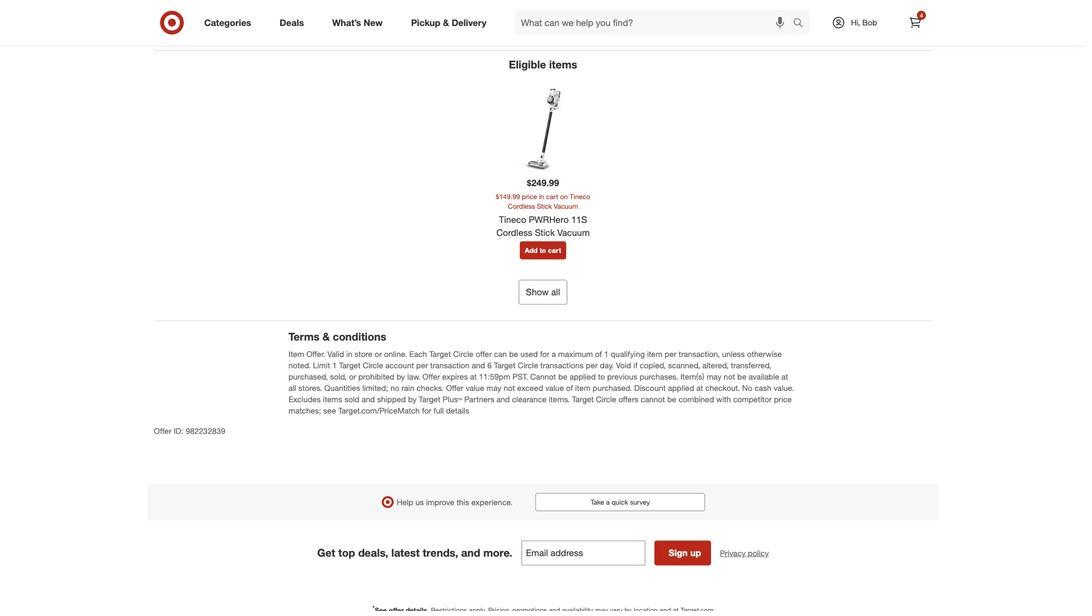 Task type: locate. For each thing, give the bounding box(es) containing it.
None text field
[[522, 541, 646, 566]]

to down day. in the bottom of the page
[[598, 372, 605, 381]]

to inside button
[[540, 246, 547, 255]]

1 vertical spatial 1
[[333, 360, 337, 370]]

excludes
[[289, 394, 321, 404]]

in inside '$249.99 $149.99 price in cart on tineco cordless stick vacuum tineco pwrhero 11s cordless stick vacuum'
[[539, 192, 545, 201]]

account
[[386, 360, 414, 370]]

1 vertical spatial $149.99
[[496, 192, 520, 201]]

add to cart button
[[520, 242, 567, 260]]

0 horizontal spatial 11s
[[572, 214, 588, 225]]

0 vertical spatial to
[[540, 246, 547, 255]]

search button
[[789, 10, 816, 37]]

target down can
[[494, 360, 516, 370]]

1 vertical spatial a
[[607, 498, 610, 507]]

details
[[446, 406, 470, 415]]

1 vertical spatial to
[[598, 372, 605, 381]]

of up day. in the bottom of the page
[[596, 349, 602, 359]]

0 horizontal spatial pwrhero
[[529, 214, 569, 225]]

stick inside details tineco pwrhero 11s cordless stick vacuum at $149.99
[[660, 31, 677, 41]]

offer down expires
[[446, 383, 464, 393]]

6
[[488, 360, 492, 370]]

us
[[416, 497, 424, 507]]

0 vertical spatial &
[[443, 17, 449, 28]]

1 horizontal spatial &
[[443, 17, 449, 28]]

0 horizontal spatial by
[[397, 372, 405, 381]]

1 vertical spatial cart
[[548, 246, 562, 255]]

otherwise
[[748, 349, 782, 359]]

1 vertical spatial tineco
[[570, 192, 591, 201]]

cart inside '$249.99 $149.99 price in cart on tineco cordless stick vacuum tineco pwrhero 11s cordless stick vacuum'
[[547, 192, 559, 201]]

0 horizontal spatial items
[[323, 394, 343, 404]]

by
[[397, 372, 405, 381], [408, 394, 417, 404]]

target right items.
[[572, 394, 594, 404]]

0 vertical spatial items
[[549, 58, 578, 71]]

circle
[[453, 349, 474, 359], [363, 360, 383, 370], [518, 360, 539, 370], [596, 394, 617, 404]]

a up transactions
[[552, 349, 556, 359]]

tineco
[[547, 31, 571, 41], [570, 192, 591, 201], [499, 214, 527, 225]]

transferred,
[[731, 360, 772, 370]]

per up scanned,
[[665, 349, 677, 359]]

item
[[289, 349, 304, 359]]

0 vertical spatial vacuum
[[680, 31, 708, 41]]

0 vertical spatial in
[[539, 192, 545, 201]]

1 vertical spatial for
[[422, 406, 432, 415]]

all right show
[[552, 287, 561, 298]]

1 horizontal spatial not
[[724, 372, 736, 381]]

and right partners
[[497, 394, 510, 404]]

get
[[317, 547, 336, 560]]

by down rain
[[408, 394, 417, 404]]

0 horizontal spatial to
[[540, 246, 547, 255]]

0 horizontal spatial all
[[289, 383, 296, 393]]

0 horizontal spatial 1
[[333, 360, 337, 370]]

offer
[[476, 349, 492, 359]]

by down account
[[397, 372, 405, 381]]

clearance
[[512, 394, 547, 404]]

tineco inside details tineco pwrhero 11s cordless stick vacuum at $149.99
[[547, 31, 571, 41]]

or right sold,
[[349, 372, 356, 381]]

offer left id:
[[154, 426, 172, 436]]

a right take
[[607, 498, 610, 507]]

1 horizontal spatial in
[[539, 192, 545, 201]]

0 horizontal spatial $149.99
[[496, 192, 520, 201]]

full
[[434, 406, 444, 415]]

1 vertical spatial pwrhero
[[529, 214, 569, 225]]

price down $249.99
[[522, 192, 538, 201]]

not
[[724, 372, 736, 381], [504, 383, 515, 393]]

item up copied,
[[648, 349, 663, 359]]

price down value.
[[775, 394, 792, 404]]

0 horizontal spatial in
[[346, 349, 353, 359]]

show all link
[[519, 280, 568, 305]]

$149.99
[[719, 31, 747, 41], [496, 192, 520, 201]]

circle up transaction
[[453, 349, 474, 359]]

item
[[648, 349, 663, 359], [576, 383, 591, 393]]

plus™
[[443, 394, 462, 404]]

purchased,
[[289, 372, 328, 381]]

partners
[[465, 394, 495, 404]]

1 horizontal spatial 1
[[605, 349, 609, 359]]

for right the 'used'
[[540, 349, 550, 359]]

0 vertical spatial stick
[[660, 31, 677, 41]]

items up see on the left of page
[[323, 394, 343, 404]]

or
[[375, 349, 382, 359], [349, 372, 356, 381]]

offer up checks. at the bottom of the page
[[423, 372, 440, 381]]

cart right add
[[548, 246, 562, 255]]

0 horizontal spatial &
[[323, 330, 330, 343]]

0 horizontal spatial per
[[416, 360, 428, 370]]

2 horizontal spatial per
[[665, 349, 677, 359]]

in right valid
[[346, 349, 353, 359]]

0 vertical spatial by
[[397, 372, 405, 381]]

1 horizontal spatial item
[[648, 349, 663, 359]]

1 horizontal spatial a
[[607, 498, 610, 507]]

11:59pm
[[479, 372, 511, 381]]

take a quick survey
[[591, 498, 650, 507]]

price
[[522, 192, 538, 201], [775, 394, 792, 404]]

purchases.
[[640, 372, 679, 381]]

0 horizontal spatial value
[[466, 383, 485, 393]]

offer id: 982232839
[[154, 426, 225, 436]]

1 vertical spatial stick
[[537, 202, 552, 210]]

pwrhero inside '$249.99 $149.99 price in cart on tineco cordless stick vacuum tineco pwrhero 11s cordless stick vacuum'
[[529, 214, 569, 225]]

0 horizontal spatial of
[[566, 383, 573, 393]]

1 value from the left
[[466, 383, 485, 393]]

add to cart
[[525, 246, 562, 255]]

0 vertical spatial for
[[540, 349, 550, 359]]

item left purchased.
[[576, 383, 591, 393]]

1 vertical spatial items
[[323, 394, 343, 404]]

0 vertical spatial or
[[375, 349, 382, 359]]

conditions
[[333, 330, 387, 343]]

see
[[324, 406, 336, 415]]

applied
[[570, 372, 596, 381], [668, 383, 695, 393]]

tineco down details
[[547, 31, 571, 41]]

price inside '$249.99 $149.99 price in cart on tineco cordless stick vacuum tineco pwrhero 11s cordless stick vacuum'
[[522, 192, 538, 201]]

1 vertical spatial by
[[408, 394, 417, 404]]

not up "checkout."
[[724, 372, 736, 381]]

or right store
[[375, 349, 382, 359]]

a
[[552, 349, 556, 359], [607, 498, 610, 507]]

pwrhero down on
[[529, 214, 569, 225]]

1 vertical spatial &
[[323, 330, 330, 343]]

be up no
[[738, 372, 747, 381]]

1 vertical spatial in
[[346, 349, 353, 359]]

0 vertical spatial $149.99
[[719, 31, 747, 41]]

all
[[552, 287, 561, 298], [289, 383, 296, 393]]

1 vertical spatial offer
[[446, 383, 464, 393]]

0 vertical spatial pwrhero
[[573, 31, 608, 41]]

0 horizontal spatial may
[[487, 383, 502, 393]]

per left day. in the bottom of the page
[[586, 360, 598, 370]]

survey
[[630, 498, 650, 507]]

cart left on
[[547, 192, 559, 201]]

0 horizontal spatial item
[[576, 383, 591, 393]]

for left full
[[422, 406, 432, 415]]

in down $249.99
[[539, 192, 545, 201]]

$249.99 $149.99 price in cart on tineco cordless stick vacuum tineco pwrhero 11s cordless stick vacuum
[[496, 177, 591, 238]]

help us improve this experience.
[[397, 497, 513, 507]]

not down pst.
[[504, 383, 515, 393]]

no
[[391, 383, 400, 393]]

transactions
[[541, 360, 584, 370]]

1 horizontal spatial $149.99
[[719, 31, 747, 41]]

may
[[707, 372, 722, 381], [487, 383, 502, 393]]

store
[[355, 349, 373, 359]]

items inside terms & conditions item offer. valid in store or online. each target circle offer can be used for a maximum of 1 qualifying item per transaction, unless otherwise noted. limit 1 target circle account per transaction and 6 target circle transactions per day. void if copied, scanned, altered, transferred, purchased, sold, or prohibited by law. offer expires at 11:59pm pst. cannot be applied to previous purchases. item(s) may not be available at all stores. quantities limited; no rain checks. offer value may not exceed value of item purchased. discount applied at checkout. no cash value. excludes items sold and shipped by target plus™ partners and clearance items. target circle offers cannot be combined with competitor price matches; see target.com/pricematch for full details
[[323, 394, 343, 404]]

at
[[710, 31, 717, 41], [470, 372, 477, 381], [782, 372, 789, 381], [697, 383, 704, 393]]

0 vertical spatial cart
[[547, 192, 559, 201]]

0 horizontal spatial applied
[[570, 372, 596, 381]]

1 horizontal spatial price
[[775, 394, 792, 404]]

1 horizontal spatial pwrhero
[[573, 31, 608, 41]]

& for pickup
[[443, 17, 449, 28]]

0 horizontal spatial a
[[552, 349, 556, 359]]

circle up prohibited
[[363, 360, 383, 370]]

of up items.
[[566, 383, 573, 393]]

1 vertical spatial may
[[487, 383, 502, 393]]

unless
[[723, 349, 745, 359]]

show all
[[526, 287, 561, 298]]

exceed
[[518, 383, 544, 393]]

1 vertical spatial vacuum
[[554, 202, 578, 210]]

a inside take a quick survey button
[[607, 498, 610, 507]]

limit
[[313, 360, 330, 370]]

1 horizontal spatial or
[[375, 349, 382, 359]]

1 vertical spatial not
[[504, 383, 515, 393]]

0 horizontal spatial price
[[522, 192, 538, 201]]

tineco right on
[[570, 192, 591, 201]]

in
[[539, 192, 545, 201], [346, 349, 353, 359]]

1 horizontal spatial to
[[598, 372, 605, 381]]

1 vertical spatial applied
[[668, 383, 695, 393]]

0 vertical spatial a
[[552, 349, 556, 359]]

online.
[[384, 349, 407, 359]]

1 up day. in the bottom of the page
[[605, 349, 609, 359]]

pwrhero
[[573, 31, 608, 41], [529, 214, 569, 225]]

items
[[549, 58, 578, 71], [323, 394, 343, 404]]

0 vertical spatial cordless
[[626, 31, 658, 41]]

2 value from the left
[[546, 383, 564, 393]]

0 vertical spatial of
[[596, 349, 602, 359]]

prohibited
[[359, 372, 395, 381]]

competitor
[[734, 394, 772, 404]]

be down transactions
[[559, 372, 568, 381]]

privacy
[[720, 548, 746, 558]]

value up items.
[[546, 383, 564, 393]]

0 vertical spatial all
[[552, 287, 561, 298]]

maximum
[[559, 349, 593, 359]]

applied down transactions
[[570, 372, 596, 381]]

per down each
[[416, 360, 428, 370]]

0 vertical spatial 11s
[[610, 31, 624, 41]]

may down altered,
[[707, 372, 722, 381]]

value up partners
[[466, 383, 485, 393]]

top
[[339, 547, 355, 560]]

and
[[472, 360, 485, 370], [362, 394, 375, 404], [497, 394, 510, 404], [461, 547, 481, 560]]

1 horizontal spatial all
[[552, 287, 561, 298]]

1 horizontal spatial value
[[546, 383, 564, 393]]

1 vertical spatial all
[[289, 383, 296, 393]]

1 vertical spatial price
[[775, 394, 792, 404]]

applied down item(s) on the right
[[668, 383, 695, 393]]

tineco up add
[[499, 214, 527, 225]]

& up valid
[[323, 330, 330, 343]]

privacy policy link
[[720, 548, 769, 559]]

2 vertical spatial offer
[[154, 426, 172, 436]]

0 vertical spatial 1
[[605, 349, 609, 359]]

discount
[[635, 383, 666, 393]]

&
[[443, 17, 449, 28], [323, 330, 330, 343]]

may down 11:59pm
[[487, 383, 502, 393]]

pwrhero down details
[[573, 31, 608, 41]]

target up sold,
[[339, 360, 361, 370]]

& inside terms & conditions item offer. valid in store or online. each target circle offer can be used for a maximum of 1 qualifying item per transaction, unless otherwise noted. limit 1 target circle account per transaction and 6 target circle transactions per day. void if copied, scanned, altered, transferred, purchased, sold, or prohibited by law. offer expires at 11:59pm pst. cannot be applied to previous purchases. item(s) may not be available at all stores. quantities limited; no rain checks. offer value may not exceed value of item purchased. discount applied at checkout. no cash value. excludes items sold and shipped by target plus™ partners and clearance items. target circle offers cannot be combined with competitor price matches; see target.com/pricematch for full details
[[323, 330, 330, 343]]

circle down the 'used'
[[518, 360, 539, 370]]

sign up
[[669, 548, 702, 559]]

1 vertical spatial 11s
[[572, 214, 588, 225]]

all up "excludes"
[[289, 383, 296, 393]]

for
[[540, 349, 550, 359], [422, 406, 432, 415]]

up
[[691, 548, 702, 559]]

of
[[596, 349, 602, 359], [566, 383, 573, 393]]

0 vertical spatial may
[[707, 372, 722, 381]]

0 vertical spatial price
[[522, 192, 538, 201]]

to right add
[[540, 246, 547, 255]]

1 horizontal spatial 11s
[[610, 31, 624, 41]]

sign up button
[[655, 541, 711, 566]]

to
[[540, 246, 547, 255], [598, 372, 605, 381]]

1 horizontal spatial of
[[596, 349, 602, 359]]

cannot
[[531, 372, 556, 381]]

& right pickup
[[443, 17, 449, 28]]

1 down valid
[[333, 360, 337, 370]]

items right eligible
[[549, 58, 578, 71]]

0 horizontal spatial offer
[[154, 426, 172, 436]]

1 vertical spatial or
[[349, 372, 356, 381]]

$249.99
[[527, 177, 559, 188]]

0 vertical spatial offer
[[423, 372, 440, 381]]

2 vertical spatial vacuum
[[558, 227, 590, 238]]

1 horizontal spatial items
[[549, 58, 578, 71]]

0 vertical spatial tineco
[[547, 31, 571, 41]]

What can we help you find? suggestions appear below search field
[[515, 10, 796, 35]]

1 vertical spatial of
[[566, 383, 573, 393]]



Task type: vqa. For each thing, say whether or not it's contained in the screenshot.
the -
no



Task type: describe. For each thing, give the bounding box(es) containing it.
cart inside button
[[548, 246, 562, 255]]

new
[[364, 17, 383, 28]]

0 vertical spatial applied
[[570, 372, 596, 381]]

$149.99 inside '$249.99 $149.99 price in cart on tineco cordless stick vacuum tineco pwrhero 11s cordless stick vacuum'
[[496, 192, 520, 201]]

previous
[[608, 372, 638, 381]]

pickup & delivery
[[411, 17, 487, 28]]

11s inside '$249.99 $149.99 price in cart on tineco cordless stick vacuum tineco pwrhero 11s cordless stick vacuum'
[[572, 214, 588, 225]]

pickup
[[411, 17, 441, 28]]

take
[[591, 498, 605, 507]]

transaction,
[[679, 349, 720, 359]]

sign
[[669, 548, 688, 559]]

sold,
[[330, 372, 347, 381]]

checks.
[[417, 383, 444, 393]]

add
[[525, 246, 538, 255]]

sold
[[345, 394, 360, 404]]

offer.
[[307, 349, 325, 359]]

item(s)
[[681, 372, 705, 381]]

circle down purchased.
[[596, 394, 617, 404]]

0 horizontal spatial or
[[349, 372, 356, 381]]

get top deals, latest trends, and more.
[[317, 547, 513, 560]]

pwrhero inside details tineco pwrhero 11s cordless stick vacuum at $149.99
[[573, 31, 608, 41]]

and down limited;
[[362, 394, 375, 404]]

0 horizontal spatial for
[[422, 406, 432, 415]]

matches;
[[289, 406, 321, 415]]

be right can
[[509, 349, 519, 359]]

rain
[[402, 383, 415, 393]]

more.
[[484, 547, 513, 560]]

& for terms
[[323, 330, 330, 343]]

1 horizontal spatial offer
[[423, 372, 440, 381]]

all inside terms & conditions item offer. valid in store or online. each target circle offer can be used for a maximum of 1 qualifying item per transaction, unless otherwise noted. limit 1 target circle account per transaction and 6 target circle transactions per day. void if copied, scanned, altered, transferred, purchased, sold, or prohibited by law. offer expires at 11:59pm pst. cannot be applied to previous purchases. item(s) may not be available at all stores. quantities limited; no rain checks. offer value may not exceed value of item purchased. discount applied at checkout. no cash value. excludes items sold and shipped by target plus™ partners and clearance items. target circle offers cannot be combined with competitor price matches; see target.com/pricematch for full details
[[289, 383, 296, 393]]

a inside terms & conditions item offer. valid in store or online. each target circle offer can be used for a maximum of 1 qualifying item per transaction, unless otherwise noted. limit 1 target circle account per transaction and 6 target circle transactions per day. void if copied, scanned, altered, transferred, purchased, sold, or prohibited by law. offer expires at 11:59pm pst. cannot be applied to previous purchases. item(s) may not be available at all stores. quantities limited; no rain checks. offer value may not exceed value of item purchased. discount applied at checkout. no cash value. excludes items sold and shipped by target plus™ partners and clearance items. target circle offers cannot be combined with competitor price matches; see target.com/pricematch for full details
[[552, 349, 556, 359]]

quick
[[612, 498, 629, 507]]

purchased.
[[593, 383, 633, 393]]

transaction
[[431, 360, 470, 370]]

bob
[[863, 18, 878, 27]]

improve
[[426, 497, 455, 507]]

hi,
[[852, 18, 861, 27]]

privacy policy
[[720, 548, 769, 558]]

can
[[494, 349, 507, 359]]

details tineco pwrhero 11s cordless stick vacuum at $149.99
[[547, 12, 747, 41]]

be right cannot
[[668, 394, 677, 404]]

1 horizontal spatial may
[[707, 372, 722, 381]]

take a quick survey button
[[536, 493, 706, 511]]

1 horizontal spatial by
[[408, 394, 417, 404]]

search
[[789, 18, 816, 29]]

$149.99 inside details tineco pwrhero 11s cordless stick vacuum at $149.99
[[719, 31, 747, 41]]

combined
[[679, 394, 715, 404]]

void
[[616, 360, 632, 370]]

at inside details tineco pwrhero 11s cordless stick vacuum at $149.99
[[710, 31, 717, 41]]

deals
[[280, 17, 304, 28]]

expires
[[443, 372, 468, 381]]

used
[[521, 349, 538, 359]]

what's
[[332, 17, 361, 28]]

help
[[397, 497, 414, 507]]

altered,
[[703, 360, 729, 370]]

target.com/pricematch
[[338, 406, 420, 415]]

valid
[[328, 349, 344, 359]]

scanned,
[[669, 360, 701, 370]]

price inside terms & conditions item offer. valid in store or online. each target circle offer can be used for a maximum of 1 qualifying item per transaction, unless otherwise noted. limit 1 target circle account per transaction and 6 target circle transactions per day. void if copied, scanned, altered, transferred, purchased, sold, or prohibited by law. offer expires at 11:59pm pst. cannot be applied to previous purchases. item(s) may not be available at all stores. quantities limited; no rain checks. offer value may not exceed value of item purchased. discount applied at checkout. no cash value. excludes items sold and shipped by target plus™ partners and clearance items. target circle offers cannot be combined with competitor price matches; see target.com/pricematch for full details
[[775, 394, 792, 404]]

checkout.
[[706, 383, 740, 393]]

to inside terms & conditions item offer. valid in store or online. each target circle offer can be used for a maximum of 1 qualifying item per transaction, unless otherwise noted. limit 1 target circle account per transaction and 6 target circle transactions per day. void if copied, scanned, altered, transferred, purchased, sold, or prohibited by law. offer expires at 11:59pm pst. cannot be applied to previous purchases. item(s) may not be available at all stores. quantities limited; no rain checks. offer value may not exceed value of item purchased. discount applied at checkout. no cash value. excludes items sold and shipped by target plus™ partners and clearance items. target circle offers cannot be combined with competitor price matches; see target.com/pricematch for full details
[[598, 372, 605, 381]]

cannot
[[641, 394, 666, 404]]

0 vertical spatial item
[[648, 349, 663, 359]]

1 horizontal spatial applied
[[668, 383, 695, 393]]

offers
[[619, 394, 639, 404]]

latest
[[392, 547, 420, 560]]

cordless inside details tineco pwrhero 11s cordless stick vacuum at $149.99
[[626, 31, 658, 41]]

noted.
[[289, 360, 311, 370]]

target up transaction
[[430, 349, 451, 359]]

on
[[561, 192, 568, 201]]

cash
[[755, 383, 772, 393]]

copied,
[[640, 360, 666, 370]]

2 vertical spatial cordless
[[497, 227, 533, 238]]

law.
[[408, 372, 421, 381]]

0 horizontal spatial not
[[504, 383, 515, 393]]

pst.
[[513, 372, 529, 381]]

trends,
[[423, 547, 459, 560]]

0 vertical spatial not
[[724, 372, 736, 381]]

shipped
[[377, 394, 406, 404]]

quantities
[[325, 383, 360, 393]]

982232839
[[186, 426, 225, 436]]

1 vertical spatial cordless
[[508, 202, 535, 210]]

11s inside details tineco pwrhero 11s cordless stick vacuum at $149.99
[[610, 31, 624, 41]]

and left 6 on the bottom left
[[472, 360, 485, 370]]

2 vertical spatial tineco
[[499, 214, 527, 225]]

1 horizontal spatial per
[[586, 360, 598, 370]]

vacuum inside details tineco pwrhero 11s cordless stick vacuum at $149.99
[[680, 31, 708, 41]]

day.
[[600, 360, 614, 370]]

show
[[526, 287, 549, 298]]

qualifying
[[611, 349, 645, 359]]

with
[[717, 394, 732, 404]]

id:
[[174, 426, 184, 436]]

if
[[634, 360, 638, 370]]

2 horizontal spatial offer
[[446, 383, 464, 393]]

deals,
[[358, 547, 389, 560]]

categories link
[[195, 10, 266, 35]]

value.
[[774, 383, 795, 393]]

and left more.
[[461, 547, 481, 560]]

eligible items
[[509, 58, 578, 71]]

1 vertical spatial item
[[576, 383, 591, 393]]

no
[[743, 383, 753, 393]]

eligible
[[509, 58, 547, 71]]

2 vertical spatial stick
[[535, 227, 555, 238]]

available
[[749, 372, 780, 381]]

stores.
[[299, 383, 322, 393]]

target down checks. at the bottom of the page
[[419, 394, 441, 404]]

in inside terms & conditions item offer. valid in store or online. each target circle offer can be used for a maximum of 1 qualifying item per transaction, unless otherwise noted. limit 1 target circle account per transaction and 6 target circle transactions per day. void if copied, scanned, altered, transferred, purchased, sold, or prohibited by law. offer expires at 11:59pm pst. cannot be applied to previous purchases. item(s) may not be available at all stores. quantities limited; no rain checks. offer value may not exceed value of item purchased. discount applied at checkout. no cash value. excludes items sold and shipped by target plus™ partners and clearance items. target circle offers cannot be combined with competitor price matches; see target.com/pricematch for full details
[[346, 349, 353, 359]]

1 horizontal spatial for
[[540, 349, 550, 359]]

experience.
[[472, 497, 513, 507]]

items.
[[549, 394, 570, 404]]

terms
[[289, 330, 320, 343]]

delivery
[[452, 17, 487, 28]]

details
[[547, 12, 582, 25]]

categories
[[204, 17, 251, 28]]



